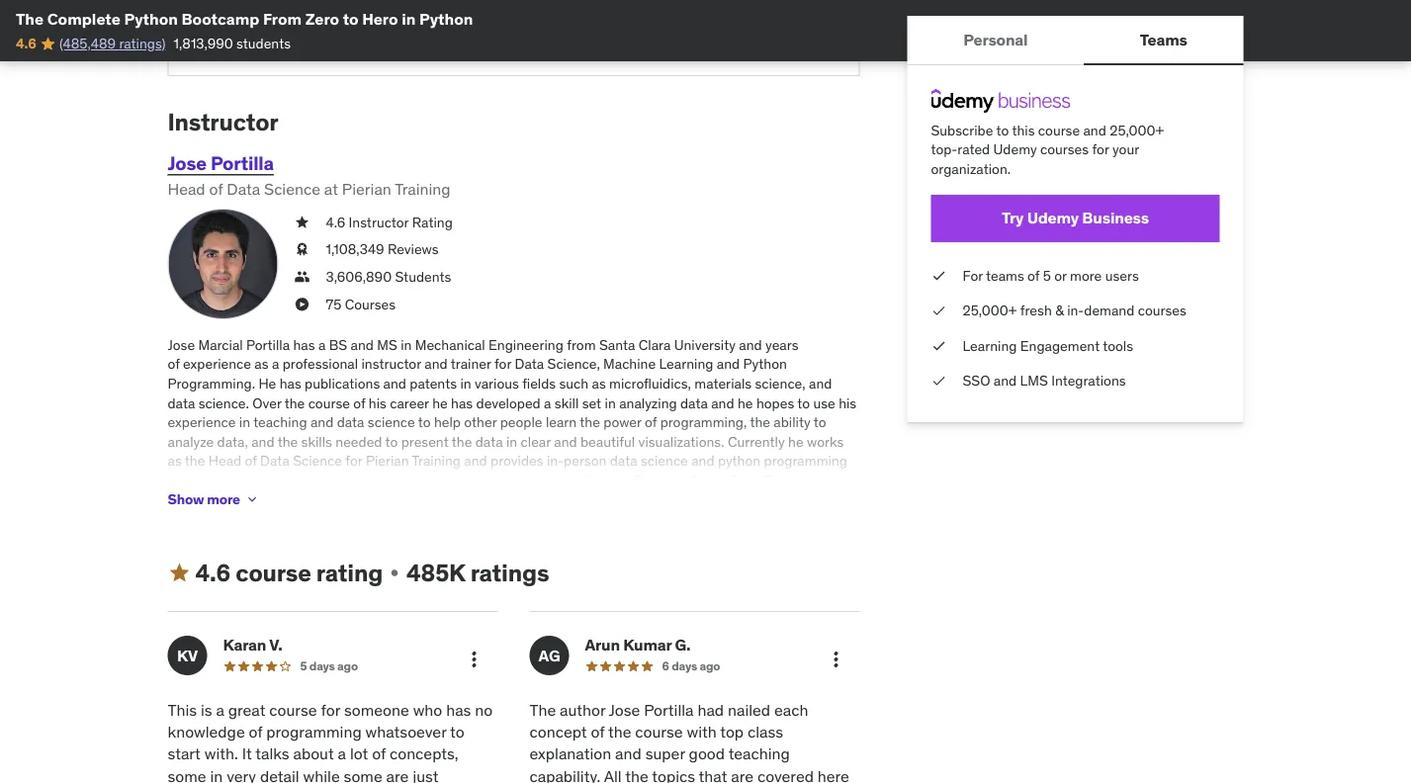 Task type: locate. For each thing, give the bounding box(es) containing it.
0 horizontal spatial in-
[[547, 453, 564, 470]]

he left hopes
[[738, 394, 753, 412]]

find
[[656, 491, 679, 509]]

more. feel
[[363, 491, 428, 509]]

0 vertical spatial top
[[424, 472, 445, 490]]

he down the ability
[[788, 433, 804, 451]]

skills
[[301, 433, 332, 451]]

are right that
[[731, 767, 754, 783]]

courses inside subscribe to this course and 25,000+ top‑rated udemy courses for your organization.
[[1041, 141, 1089, 158]]

additional actions for review by karan v. image
[[462, 648, 486, 672]]

0 horizontal spatial his
[[369, 394, 387, 412]]

0 vertical spatial udemy
[[994, 141, 1037, 158]]

0 vertical spatial portilla
[[211, 152, 274, 175]]

head down data,
[[208, 453, 241, 470]]

ms
[[377, 336, 397, 354]]

jose inside the author jose portilla had nailed each concept of the course with top class explanation and super good teaching capability. all the topics that are covered h
[[609, 700, 640, 720]]

1 vertical spatial learning
[[659, 356, 714, 374]]

in-
[[1067, 302, 1084, 319], [547, 453, 564, 470]]

instructor
[[168, 107, 278, 137], [349, 214, 409, 231]]

electric,
[[634, 472, 684, 490]]

more inside the show more button
[[207, 491, 240, 509]]

0 horizontal spatial 4.6
[[16, 35, 36, 52]]

0 horizontal spatial at
[[324, 180, 338, 200]]

1 vertical spatial portilla
[[246, 336, 290, 354]]

from
[[567, 336, 596, 354]]

0 horizontal spatial the
[[16, 8, 44, 29]]

teams
[[1140, 29, 1188, 49]]

0 horizontal spatial programming
[[266, 722, 362, 743]]

0 vertical spatial programming
[[764, 453, 848, 470]]

0 vertical spatial instructor
[[168, 107, 278, 137]]

1 vertical spatial about
[[293, 744, 334, 765]]

ago
[[337, 659, 358, 674], [700, 659, 720, 674]]

some down start
[[168, 767, 206, 783]]

this
[[168, 700, 197, 720]]

are inside the this is a great course for someone who has no knowledge of programming whatsoever to start with. it talks about a lot of concepts, some in very detail while some are j
[[386, 767, 409, 783]]

1 vertical spatial in-
[[547, 453, 564, 470]]

1 horizontal spatial 25,000+
[[1110, 121, 1164, 139]]

a
[[318, 336, 326, 354], [272, 356, 279, 374], [544, 394, 551, 412], [216, 700, 224, 720], [338, 744, 346, 765]]

0 horizontal spatial top
[[424, 472, 445, 490]]

arun
[[585, 635, 620, 656]]

of down publications
[[353, 394, 365, 412]]

0 horizontal spatial courses
[[218, 472, 267, 490]]

head inside jose marcial portilla has a bs and ms in mechanical engineering from santa clara university and years of experience as a professional instructor and trainer for data science, machine learning and python programming. he has publications and patents in various fields such as microfluidics, materials science, and data science. over the course of his career he has developed a skill set in analyzing data and he hopes to use his experience in teaching and data science to help other people learn the power of programming, the ability to analyze data, and the skills needed to present the data in clear and beautiful visualizations. currently he works as the head of data science for pierian training and provides in-person data science and python programming training courses to employees working at top companies, including general electric, cigna, salesforce, starbucks, mckinsey and many more. feel free to check out the website link to find out more information about training offerings.
[[208, 453, 241, 470]]

about inside jose marcial portilla has a bs and ms in mechanical engineering from santa clara university and years of experience as a professional instructor and trainer for data science, machine learning and python programming. he has publications and patents in various fields such as microfluidics, materials science, and data science. over the course of his career he has developed a skill set in analyzing data and he hopes to use his experience in teaching and data science to help other people learn the power of programming, the ability to analyze data, and the skills needed to present the data in clear and beautiful visualizations. currently he works as the head of data science for pierian training and provides in-person data science and python programming training courses to employees working at top companies, including general electric, cigna, salesforce, starbucks, mckinsey and many more. feel free to check out the website link to find out more information about training offerings.
[[816, 491, 852, 509]]

0 horizontal spatial about
[[293, 744, 334, 765]]

training up show
[[168, 472, 215, 490]]

no
[[475, 700, 493, 720]]

provides
[[491, 453, 544, 470]]

2 vertical spatial jose
[[609, 700, 640, 720]]

4.6 for 4.6 instructor rating
[[326, 214, 345, 231]]

for up various
[[495, 356, 511, 374]]

a left bs
[[318, 336, 326, 354]]

(485,489
[[59, 35, 116, 52]]

out down cigna, in the bottom of the page
[[683, 491, 703, 509]]

1,813,990 students
[[174, 35, 291, 52]]

about right information in the bottom right of the page
[[816, 491, 852, 509]]

teaching inside jose marcial portilla has a bs and ms in mechanical engineering from santa clara university and years of experience as a professional instructor and trainer for data science, machine learning and python programming. he has publications and patents in various fields such as microfluidics, materials science, and data science. over the course of his career he has developed a skill set in analyzing data and he hopes to use his experience in teaching and data science to help other people learn the power of programming, the ability to analyze data, and the skills needed to present the data in clear and beautiful visualizations. currently he works as the head of data science for pierian training and provides in-person data science and python programming training courses to employees working at top companies, including general electric, cigna, salesforce, starbucks, mckinsey and many more. feel free to check out the website link to find out more information about training offerings.
[[253, 414, 307, 432]]

xsmall image
[[294, 213, 310, 233], [294, 240, 310, 260], [931, 266, 947, 285], [931, 336, 947, 356]]

and right this
[[1084, 121, 1107, 139]]

2 vertical spatial 4.6
[[195, 558, 231, 588]]

jose inside jose marcial portilla has a bs and ms in mechanical engineering from santa clara university and years of experience as a professional instructor and trainer for data science, machine learning and python programming. he has publications and patents in various fields such as microfluidics, materials science, and data science. over the course of his career he has developed a skill set in analyzing data and he hopes to use his experience in teaching and data science to help other people learn the power of programming, the ability to analyze data, and the skills needed to present the data in clear and beautiful visualizations. currently he works as the head of data science for pierian training and provides in-person data science and python programming training courses to employees working at top companies, including general electric, cigna, salesforce, starbucks, mckinsey and many more. feel free to check out the website link to find out more information about training offerings.
[[168, 336, 195, 354]]

days
[[309, 659, 335, 674], [672, 659, 697, 674]]

4.6 for 4.6 course rating
[[195, 558, 231, 588]]

more inside jose marcial portilla has a bs and ms in mechanical engineering from santa clara university and years of experience as a professional instructor and trainer for data science, machine learning and python programming. he has publications and patents in various fields such as microfluidics, materials science, and data science. over the course of his career he has developed a skill set in analyzing data and he hopes to use his experience in teaching and data science to help other people learn the power of programming, the ability to analyze data, and the skills needed to present the data in clear and beautiful visualizations. currently he works as the head of data science for pierian training and provides in-person data science and python programming training courses to employees working at top companies, including general electric, cigna, salesforce, starbucks, mckinsey and many more. feel free to check out the website link to find out more information about training offerings.
[[706, 491, 738, 509]]

2 vertical spatial data
[[260, 453, 290, 470]]

xsmall image for for
[[931, 266, 947, 285]]

days for arun kumar g.
[[672, 659, 697, 674]]

good
[[689, 744, 725, 765]]

1 vertical spatial teaching
[[729, 744, 790, 765]]

top‑rated
[[931, 141, 990, 158]]

2 days from the left
[[672, 659, 697, 674]]

to left this
[[997, 121, 1009, 139]]

4.6 instructor rating
[[326, 214, 453, 231]]

has left no
[[446, 700, 471, 720]]

and
[[1084, 121, 1107, 139], [351, 336, 374, 354], [425, 356, 448, 374], [717, 356, 740, 374], [994, 372, 1017, 390], [383, 375, 406, 393], [809, 375, 832, 393], [711, 394, 734, 412], [310, 414, 334, 432], [251, 433, 274, 451], [554, 433, 577, 451], [692, 453, 715, 470], [300, 491, 323, 509], [615, 744, 642, 765]]

2 horizontal spatial as
[[592, 375, 606, 393]]

training down show
[[168, 511, 215, 529]]

ratings)
[[119, 35, 166, 52]]

2 out from the left
[[683, 491, 703, 509]]

teaching down over on the bottom of the page
[[253, 414, 307, 432]]

at inside jose marcial portilla has a bs and ms in mechanical engineering from santa clara university and years of experience as a professional instructor and trainer for data science, machine learning and python programming. he has publications and patents in various fields such as microfluidics, materials science, and data science. over the course of his career he has developed a skill set in analyzing data and he hopes to use his experience in teaching and data science to help other people learn the power of programming, the ability to analyze data, and the skills needed to present the data in clear and beautiful visualizations. currently he works as the head of data science for pierian training and provides in-person data science and python programming training courses to employees working at top companies, including general electric, cigna, salesforce, starbucks, mckinsey and many more. feel free to check out the website link to find out more information about training offerings.
[[409, 472, 421, 490]]

the
[[285, 394, 305, 412], [580, 414, 600, 432], [278, 433, 298, 451], [452, 433, 472, 451], [185, 453, 205, 470], [539, 491, 560, 509], [608, 722, 631, 743], [625, 767, 649, 783]]

python right hero
[[419, 8, 473, 29]]

are
[[386, 767, 409, 783], [731, 767, 754, 783]]

0 vertical spatial teaching
[[253, 414, 307, 432]]

xsmall image
[[294, 268, 310, 287], [294, 295, 310, 314], [931, 301, 947, 320], [931, 371, 947, 391], [244, 492, 260, 508], [387, 566, 403, 582]]

0 vertical spatial science
[[368, 414, 415, 432]]

4.6
[[16, 35, 36, 52], [326, 214, 345, 231], [195, 558, 231, 588]]

science up electric,
[[641, 453, 688, 470]]

his
[[369, 394, 387, 412], [839, 394, 857, 412]]

tab list
[[907, 16, 1244, 65]]

jose for marcial
[[168, 336, 195, 354]]

0 horizontal spatial out
[[516, 491, 536, 509]]

more up offerings.
[[207, 491, 240, 509]]

0 vertical spatial pierian
[[342, 180, 391, 200]]

75
[[326, 296, 342, 313]]

of down author in the bottom left of the page
[[591, 722, 605, 743]]

talks
[[255, 744, 289, 765]]

1 horizontal spatial courses
[[1041, 141, 1089, 158]]

xsmall image for 25,000+ fresh & in-demand courses
[[931, 301, 947, 320]]

and down employees
[[300, 491, 323, 509]]

0 vertical spatial in-
[[1067, 302, 1084, 319]]

for
[[963, 266, 983, 284]]

who
[[413, 700, 442, 720]]

2 horizontal spatial 4.6
[[326, 214, 345, 231]]

1 vertical spatial science
[[293, 453, 342, 470]]

a up the he
[[272, 356, 279, 374]]

1 horizontal spatial in-
[[1067, 302, 1084, 319]]

6
[[662, 659, 669, 674]]

2 are from the left
[[731, 767, 754, 783]]

and right bs
[[351, 336, 374, 354]]

1 vertical spatial top
[[720, 722, 744, 743]]

0 horizontal spatial 5
[[300, 659, 307, 674]]

4.6 course rating
[[195, 558, 383, 588]]

1 horizontal spatial at
[[409, 472, 421, 490]]

the left 'complete'
[[16, 8, 44, 29]]

the left skills
[[278, 433, 298, 451]]

2 horizontal spatial python
[[743, 356, 787, 374]]

his right use
[[839, 394, 857, 412]]

0 vertical spatial at
[[324, 180, 338, 200]]

science down the career
[[368, 414, 415, 432]]

1 days from the left
[[309, 659, 335, 674]]

courses inside jose marcial portilla has a bs and ms in mechanical engineering from santa clara university and years of experience as a professional instructor and trainer for data science, machine learning and python programming. he has publications and patents in various fields such as microfluidics, materials science, and data science. over the course of his career he has developed a skill set in analyzing data and he hopes to use his experience in teaching and data science to help other people learn the power of programming, the ability to analyze data, and the skills needed to present the data in clear and beautiful visualizations. currently he works as the head of data science for pierian training and provides in-person data science and python programming training courses to employees working at top companies, including general electric, cigna, salesforce, starbucks, mckinsey and many more. feel free to check out the website link to find out more information about training offerings.
[[218, 472, 267, 490]]

science.
[[199, 394, 249, 412]]

0 vertical spatial data
[[227, 180, 260, 200]]

xsmall image for 75 courses
[[294, 295, 310, 314]]

head down jose portilla link
[[168, 180, 205, 200]]

0 vertical spatial 25,000+
[[1110, 121, 1164, 139]]

0 horizontal spatial some
[[168, 767, 206, 783]]

fresh
[[1020, 302, 1052, 319]]

skill
[[555, 394, 579, 412]]

in- up including on the bottom of page
[[547, 453, 564, 470]]

25,000+ up your
[[1110, 121, 1164, 139]]

g.
[[675, 635, 691, 656]]

1 horizontal spatial 5
[[1043, 266, 1051, 284]]

jose for portilla
[[168, 152, 207, 175]]

instructor up jose portilla link
[[168, 107, 278, 137]]

learning inside jose marcial portilla has a bs and ms in mechanical engineering from santa clara university and years of experience as a professional instructor and trainer for data science, machine learning and python programming. he has publications and patents in various fields such as microfluidics, materials science, and data science. over the course of his career he has developed a skill set in analyzing data and he hopes to use his experience in teaching and data science to help other people learn the power of programming, the ability to analyze data, and the skills needed to present the data in clear and beautiful visualizations. currently he works as the head of data science for pierian training and provides in-person data science and python programming training courses to employees working at top companies, including general electric, cigna, salesforce, starbucks, mckinsey and many more. feel free to check out the website link to find out more information about training offerings.
[[659, 356, 714, 374]]

0 horizontal spatial teaching
[[253, 414, 307, 432]]

start
[[168, 744, 201, 765]]

of right lot
[[372, 744, 386, 765]]

ago up someone
[[337, 659, 358, 674]]

1 vertical spatial programming
[[266, 722, 362, 743]]

0 horizontal spatial python
[[124, 8, 178, 29]]

1 horizontal spatial programming
[[764, 453, 848, 470]]

udemy down this
[[994, 141, 1037, 158]]

1 vertical spatial 25,000+
[[963, 302, 1017, 319]]

other
[[464, 414, 497, 432]]

course right "great"
[[269, 700, 317, 720]]

0 horizontal spatial he
[[432, 394, 448, 412]]

more right or at the right
[[1070, 266, 1102, 284]]

0 vertical spatial training
[[168, 472, 215, 490]]

1 vertical spatial instructor
[[349, 214, 409, 231]]

xsmall image left fresh
[[931, 301, 947, 320]]

course up super
[[635, 722, 683, 743]]

check
[[475, 491, 513, 509]]

training
[[168, 472, 215, 490], [168, 511, 215, 529]]

1 horizontal spatial out
[[683, 491, 703, 509]]

1 vertical spatial head
[[208, 453, 241, 470]]

1 vertical spatial jose
[[168, 336, 195, 354]]

0 horizontal spatial more
[[207, 491, 240, 509]]

udemy business image
[[931, 89, 1071, 113]]

0 horizontal spatial as
[[168, 453, 182, 470]]

at up the 1,108,349
[[324, 180, 338, 200]]

0 horizontal spatial days
[[309, 659, 335, 674]]

1 horizontal spatial ago
[[700, 659, 720, 674]]

top inside the author jose portilla had nailed each concept of the course with top class explanation and super good teaching capability. all the topics that are covered h
[[720, 722, 744, 743]]

4.6 left (485,489
[[16, 35, 36, 52]]

courses
[[1041, 141, 1089, 158], [1138, 302, 1187, 319], [218, 472, 267, 490]]

science down jose portilla link
[[264, 180, 320, 200]]

your
[[1113, 141, 1139, 158]]

courses right the demand
[[1138, 302, 1187, 319]]

xsmall image for 4.6
[[294, 213, 310, 233]]

data up "mckinsey" on the left bottom
[[260, 453, 290, 470]]

jose inside jose portilla head of data science at pierian training
[[168, 152, 207, 175]]

course inside jose marcial portilla has a bs and ms in mechanical engineering from santa clara university and years of experience as a professional instructor and trainer for data science, machine learning and python programming. he has publications and patents in various fields such as microfluidics, materials science, and data science. over the course of his career he has developed a skill set in analyzing data and he hopes to use his experience in teaching and data science to help other people learn the power of programming, the ability to analyze data, and the skills needed to present the data in clear and beautiful visualizations. currently he works as the head of data science for pierian training and provides in-person data science and python programming training courses to employees working at top companies, including general electric, cigna, salesforce, starbucks, mckinsey and many more. feel free to check out the website link to find out more information about training offerings.
[[308, 394, 350, 412]]

are inside the author jose portilla had nailed each concept of the course with top class explanation and super good teaching capability. all the topics that are covered h
[[731, 767, 754, 783]]

1 vertical spatial data
[[515, 356, 544, 374]]

0 vertical spatial courses
[[1041, 141, 1089, 158]]

as down analyze
[[168, 453, 182, 470]]

zero
[[305, 8, 339, 29]]

lot
[[350, 744, 368, 765]]

very
[[227, 767, 256, 783]]

1 horizontal spatial instructor
[[349, 214, 409, 231]]

bs
[[329, 336, 347, 354]]

show more button
[[168, 480, 260, 520]]

of down jose portilla link
[[209, 180, 223, 200]]

$419.97
[[310, 18, 366, 38]]

some
[[168, 767, 206, 783], [344, 767, 383, 783]]

pierian up working
[[366, 453, 409, 470]]

his left the career
[[369, 394, 387, 412]]

this is a great course for someone who has no knowledge of programming whatsoever to start with. it talks about a lot of concepts, some in very detail while some are j
[[168, 700, 497, 783]]

1 ago from the left
[[337, 659, 358, 674]]

covered
[[758, 767, 814, 783]]

0 horizontal spatial are
[[386, 767, 409, 783]]

head
[[168, 180, 205, 200], [208, 453, 241, 470]]

detail
[[260, 767, 299, 783]]

1 horizontal spatial are
[[731, 767, 754, 783]]

pierian
[[342, 180, 391, 200], [366, 453, 409, 470]]

0 vertical spatial science
[[264, 180, 320, 200]]

the down analyze
[[185, 453, 205, 470]]

1 horizontal spatial his
[[839, 394, 857, 412]]

the for the complete python bootcamp from zero to hero in python
[[16, 8, 44, 29]]

instructor
[[362, 356, 421, 374]]

trainer
[[451, 356, 491, 374]]

website
[[563, 491, 611, 509]]

0 vertical spatial 5
[[1043, 266, 1051, 284]]

at up more. feel
[[409, 472, 421, 490]]

professional
[[283, 356, 358, 374]]

teaching inside the author jose portilla had nailed each concept of the course with top class explanation and super good teaching capability. all the topics that are covered h
[[729, 744, 790, 765]]

xsmall image left 75
[[294, 295, 310, 314]]

science down skills
[[293, 453, 342, 470]]

jose portilla head of data science at pierian training
[[168, 152, 451, 200]]

currently
[[728, 433, 785, 451]]

course right this
[[1038, 121, 1080, 139]]

1 vertical spatial science
[[641, 453, 688, 470]]

at
[[324, 180, 338, 200], [409, 472, 421, 490]]

1 vertical spatial training
[[168, 511, 215, 529]]

to up concepts,
[[450, 722, 465, 743]]

top down nailed
[[720, 722, 744, 743]]

1 horizontal spatial 4.6
[[195, 558, 231, 588]]

head inside jose portilla head of data science at pierian training
[[168, 180, 205, 200]]

0 vertical spatial jose
[[168, 152, 207, 175]]

0 vertical spatial as
[[255, 356, 269, 374]]

portilla inside jose marcial portilla has a bs and ms in mechanical engineering from santa clara university and years of experience as a professional instructor and trainer for data science, machine learning and python programming. he has publications and patents in various fields such as microfluidics, materials science, and data science. over the course of his career he has developed a skill set in analyzing data and he hopes to use his experience in teaching and data science to help other people learn the power of programming, the ability to analyze data, and the skills needed to present the data in clear and beautiful visualizations. currently he works as the head of data science for pierian training and provides in-person data science and python programming training courses to employees working at top companies, including general electric, cigna, salesforce, starbucks, mckinsey and many more. feel free to check out the website link to find out more information about training offerings.
[[246, 336, 290, 354]]

in
[[402, 8, 416, 29], [401, 336, 412, 354], [460, 375, 471, 393], [605, 394, 616, 412], [239, 414, 250, 432], [506, 433, 517, 451], [210, 767, 223, 783]]

2 horizontal spatial courses
[[1138, 302, 1187, 319]]

programming inside jose marcial portilla has a bs and ms in mechanical engineering from santa clara university and years of experience as a professional instructor and trainer for data science, machine learning and python programming. he has publications and patents in various fields such as microfluidics, materials science, and data science. over the course of his career he has developed a skill set in analyzing data and he hopes to use his experience in teaching and data science to help other people learn the power of programming, the ability to analyze data, and the skills needed to present the data in clear and beautiful visualizations. currently he works as the head of data science for pierian training and provides in-person data science and python programming training courses to employees working at top companies, including general electric, cigna, salesforce, starbucks, mckinsey and many more. feel free to check out the website link to find out more information about training offerings.
[[764, 453, 848, 470]]

0 vertical spatial the
[[16, 8, 44, 29]]

0 vertical spatial head
[[168, 180, 205, 200]]

the inside the author jose portilla had nailed each concept of the course with top class explanation and super good teaching capability. all the topics that are covered h
[[530, 700, 556, 720]]

teaching down class
[[729, 744, 790, 765]]

for inside the this is a great course for someone who has no knowledge of programming whatsoever to start with. it talks about a lot of concepts, some in very detail while some are j
[[321, 700, 340, 720]]

programming inside the this is a great course for someone who has no knowledge of programming whatsoever to start with. it talks about a lot of concepts, some in very detail while some are j
[[266, 722, 362, 743]]

days up the this is a great course for someone who has no knowledge of programming whatsoever to start with. it talks about a lot of concepts, some in very detail while some are j
[[309, 659, 335, 674]]

1 horizontal spatial head
[[208, 453, 241, 470]]

1 horizontal spatial some
[[344, 767, 383, 783]]

2 ago from the left
[[700, 659, 720, 674]]

marcial
[[198, 336, 243, 354]]

4.6 up the 1,108,349
[[326, 214, 345, 231]]

programming
[[764, 453, 848, 470], [266, 722, 362, 743]]

1 horizontal spatial about
[[816, 491, 852, 509]]

2 horizontal spatial he
[[788, 433, 804, 451]]

1 horizontal spatial more
[[706, 491, 738, 509]]

2 vertical spatial courses
[[218, 472, 267, 490]]

0 vertical spatial about
[[816, 491, 852, 509]]

of left or at the right
[[1028, 266, 1040, 284]]

are down concepts,
[[386, 767, 409, 783]]

in up provides
[[506, 433, 517, 451]]

personal
[[964, 29, 1028, 49]]

learning up sso on the right top
[[963, 337, 1017, 355]]

$52.97
[[241, 16, 302, 40]]

0 horizontal spatial instructor
[[168, 107, 278, 137]]

4.6 for 4.6
[[16, 35, 36, 52]]

0 horizontal spatial ago
[[337, 659, 358, 674]]

&
[[1055, 302, 1064, 319]]

1 horizontal spatial as
[[255, 356, 269, 374]]

has right the he
[[280, 375, 301, 393]]

python inside jose marcial portilla has a bs and ms in mechanical engineering from santa clara university and years of experience as a professional instructor and trainer for data science, machine learning and python programming. he has publications and patents in various fields such as microfluidics, materials science, and data science. over the course of his career he has developed a skill set in analyzing data and he hopes to use his experience in teaching and data science to help other people learn the power of programming, the ability to analyze data, and the skills needed to present the data in clear and beautiful visualizations. currently he works as the head of data science for pierian training and provides in-person data science and python programming training courses to employees working at top companies, including general electric, cigna, salesforce, starbucks, mckinsey and many more. feel free to check out the website link to find out more information about training offerings.
[[743, 356, 787, 374]]

programming down works
[[764, 453, 848, 470]]

and down university
[[717, 356, 740, 374]]

try
[[1002, 208, 1024, 228]]

2 vertical spatial portilla
[[644, 700, 694, 720]]

ago up had
[[700, 659, 720, 674]]

as up set on the bottom left of the page
[[592, 375, 606, 393]]

the complete python bootcamp from zero to hero in python
[[16, 8, 473, 29]]

and right sso on the right top
[[994, 372, 1017, 390]]

total: $52.97 $419.97
[[192, 16, 366, 40]]

1 are from the left
[[386, 767, 409, 783]]

or
[[1055, 266, 1067, 284]]

xsmall image left 485k
[[387, 566, 403, 582]]

25,000+ down teams on the top right
[[963, 302, 1017, 319]]

1 vertical spatial pierian
[[366, 453, 409, 470]]

python
[[124, 8, 178, 29], [419, 8, 473, 29], [743, 356, 787, 374]]

1 vertical spatial the
[[530, 700, 556, 720]]

out down including on the bottom of page
[[516, 491, 536, 509]]

and up all on the bottom of the page
[[615, 744, 642, 765]]

25,000+ fresh & in-demand courses
[[963, 302, 1187, 319]]

data down jose portilla link
[[227, 180, 260, 200]]

all
[[604, 767, 622, 783]]

1 horizontal spatial days
[[672, 659, 697, 674]]

demand
[[1084, 302, 1135, 319]]

1 horizontal spatial the
[[530, 700, 556, 720]]

python down and years
[[743, 356, 787, 374]]

users
[[1105, 266, 1139, 284]]

and inside subscribe to this course and 25,000+ top‑rated udemy courses for your organization.
[[1084, 121, 1107, 139]]

0 horizontal spatial head
[[168, 180, 205, 200]]

for down 5 days ago
[[321, 700, 340, 720]]

data down engineering
[[515, 356, 544, 374]]

microfluidics, materials
[[609, 375, 752, 393]]

top up free
[[424, 472, 445, 490]]

jose marcial portilla has a bs and ms in mechanical engineering from santa clara university and years of experience as a professional instructor and trainer for data science, machine learning and python programming. he has publications and patents in various fields such as microfluidics, materials science, and data science. over the course of his career he has developed a skill set in analyzing data and he hopes to use his experience in teaching and data science to help other people learn the power of programming, the ability to analyze data, and the skills needed to present the data in clear and beautiful visualizations. currently he works as the head of data science for pierian training and provides in-person data science and python programming training courses to employees working at top companies, including general electric, cigna, salesforce, starbucks, mckinsey and many more. feel free to check out the website link to find out more information about training offerings.
[[168, 336, 857, 529]]

1 horizontal spatial teaching
[[729, 744, 790, 765]]

1 horizontal spatial top
[[720, 722, 744, 743]]

nailed
[[728, 700, 771, 720]]

course inside subscribe to this course and 25,000+ top‑rated udemy courses for your organization.
[[1038, 121, 1080, 139]]

for inside subscribe to this course and 25,000+ top‑rated udemy courses for your organization.
[[1092, 141, 1109, 158]]



Task type: describe. For each thing, give the bounding box(es) containing it.
ago for for
[[337, 659, 358, 674]]

engagement
[[1021, 337, 1100, 355]]

to right needed
[[385, 433, 398, 451]]

such
[[559, 375, 589, 393]]

the right over on the bottom of the page
[[285, 394, 305, 412]]

for down needed
[[346, 453, 362, 470]]

1 horizontal spatial he
[[738, 394, 753, 412]]

course down offerings.
[[236, 558, 311, 588]]

class
[[748, 722, 783, 743]]

karan
[[223, 635, 266, 656]]

companies,
[[448, 472, 519, 490]]

has up help
[[451, 394, 473, 412]]

great
[[228, 700, 266, 720]]

0 vertical spatial learning
[[963, 337, 1017, 355]]

to up present
[[418, 414, 431, 432]]

jose portilla image
[[168, 209, 278, 320]]

of down analyzing at the left
[[645, 414, 657, 432]]

75 courses
[[326, 296, 396, 313]]

to up "mckinsey" on the left bottom
[[270, 472, 283, 490]]

from
[[263, 8, 302, 29]]

in right ms at the top
[[401, 336, 412, 354]]

to right link at the left
[[640, 491, 652, 509]]

a left lot
[[338, 744, 346, 765]]

science inside jose marcial portilla has a bs and ms in mechanical engineering from santa clara university and years of experience as a professional instructor and trainer for data science, machine learning and python programming. he has publications and patents in various fields such as microfluidics, materials science, and data science. over the course of his career he has developed a skill set in analyzing data and he hopes to use his experience in teaching and data science to help other people learn the power of programming, the ability to analyze data, and the skills needed to present the data in clear and beautiful visualizations. currently he works as the head of data science for pierian training and provides in-person data science and python programming training courses to employees working at top companies, including general electric, cigna, salesforce, starbucks, mckinsey and many more. feel free to check out the website link to find out more information about training offerings.
[[293, 453, 342, 470]]

to left use
[[798, 394, 810, 412]]

analyze
[[168, 433, 214, 451]]

1 horizontal spatial python
[[419, 8, 473, 29]]

publications
[[305, 375, 380, 393]]

clara
[[639, 336, 671, 354]]

sso and lms integrations
[[963, 372, 1126, 390]]

portilla inside jose portilla head of data science at pierian training
[[211, 152, 274, 175]]

science inside jose portilla head of data science at pierian training
[[264, 180, 320, 200]]

data inside jose portilla head of data science at pierian training
[[227, 180, 260, 200]]

in- inside jose marcial portilla has a bs and ms in mechanical engineering from santa clara university and years of experience as a professional instructor and trainer for data science, machine learning and python programming. he has publications and patents in various fields such as microfluidics, materials science, and data science. over the course of his career he has developed a skill set in analyzing data and he hopes to use his experience in teaching and data science to help other people learn the power of programming, the ability to analyze data, and the skills needed to present the data in clear and beautiful visualizations. currently he works as the head of data science for pierian training and provides in-person data science and python programming training courses to employees working at top companies, including general electric, cigna, salesforce, starbucks, mckinsey and many more. feel free to check out the website link to find out more information about training offerings.
[[547, 453, 564, 470]]

2 vertical spatial as
[[168, 453, 182, 470]]

xsmall image for learning
[[931, 336, 947, 356]]

show more
[[168, 491, 240, 509]]

1,108,349 reviews
[[326, 241, 439, 259]]

udemy inside subscribe to this course and 25,000+ top‑rated udemy courses for your organization.
[[994, 141, 1037, 158]]

6 days ago
[[662, 659, 720, 674]]

pierian inside jose portilla head of data science at pierian training
[[342, 180, 391, 200]]

training
[[395, 180, 451, 200]]

while
[[303, 767, 340, 783]]

xsmall image for 3,606,890 students
[[294, 268, 310, 287]]

1 vertical spatial udemy
[[1027, 208, 1079, 228]]

ratings
[[470, 558, 549, 588]]

someone
[[344, 700, 409, 720]]

link
[[615, 491, 637, 509]]

and up skills
[[310, 414, 334, 432]]

and up patents
[[425, 356, 448, 374]]

for teams of 5 or more users
[[963, 266, 1139, 284]]

in down trainer
[[460, 375, 471, 393]]

in up data,
[[239, 414, 250, 432]]

1 training from the top
[[168, 472, 215, 490]]

the for the author jose portilla had nailed each concept of the course with top class explanation and super good teaching capability. all the topics that are covered h
[[530, 700, 556, 720]]

with
[[687, 722, 717, 743]]

various
[[475, 375, 519, 393]]

to inside the this is a great course for someone who has no knowledge of programming whatsoever to start with. it talks about a lot of concepts, some in very detail while some are j
[[450, 722, 465, 743]]

and years
[[739, 336, 799, 354]]

about inside the this is a great course for someone who has no knowledge of programming whatsoever to start with. it talks about a lot of concepts, some in very detail while some are j
[[293, 744, 334, 765]]

bootcamp
[[181, 8, 259, 29]]

25,000+ inside subscribe to this course and 25,000+ top‑rated udemy courses for your organization.
[[1110, 121, 1164, 139]]

working
[[356, 472, 406, 490]]

learning engagement tools
[[963, 337, 1134, 355]]

the right all on the bottom of the page
[[625, 767, 649, 783]]

pierian inside jose marcial portilla has a bs and ms in mechanical engineering from santa clara university and years of experience as a professional instructor and trainer for data science, machine learning and python programming. he has publications and patents in various fields such as microfluidics, materials science, and data science. over the course of his career he has developed a skill set in analyzing data and he hopes to use his experience in teaching and data science to help other people learn the power of programming, the ability to analyze data, and the skills needed to present the data in clear and beautiful visualizations. currently he works as the head of data science for pierian training and provides in-person data science and python programming training courses to employees working at top companies, including general electric, cigna, salesforce, starbucks, mckinsey and many more. feel free to check out the website link to find out more information about training offerings.
[[366, 453, 409, 470]]

the up all on the bottom of the page
[[608, 722, 631, 743]]

data,
[[217, 433, 248, 451]]

medium image
[[168, 562, 191, 585]]

training and
[[412, 453, 487, 470]]

data down other
[[475, 433, 503, 451]]

engineering
[[489, 336, 564, 354]]

to right free
[[459, 491, 472, 509]]

knowledge
[[168, 722, 245, 743]]

to right zero at the left
[[343, 8, 359, 29]]

starbucks,
[[168, 491, 234, 509]]

of up it
[[249, 722, 263, 743]]

1,813,990
[[174, 35, 233, 52]]

(485,489 ratings)
[[59, 35, 166, 52]]

in right hero
[[402, 8, 416, 29]]

courses
[[345, 296, 396, 313]]

xsmall image inside the show more button
[[244, 492, 260, 508]]

capability.
[[530, 767, 601, 783]]

complete
[[47, 8, 121, 29]]

integrations
[[1052, 372, 1126, 390]]

is
[[201, 700, 212, 720]]

try udemy business link
[[931, 195, 1220, 242]]

teams
[[986, 266, 1024, 284]]

santa
[[599, 336, 635, 354]]

1 vertical spatial as
[[592, 375, 606, 393]]

of inside the author jose portilla had nailed each concept of the course with top class explanation and super good teaching capability. all the topics that are covered h
[[591, 722, 605, 743]]

visualizations.
[[639, 433, 725, 451]]

many
[[327, 491, 360, 509]]

at inside jose portilla head of data science at pierian training
[[324, 180, 338, 200]]

xsmall image for sso and lms integrations
[[931, 371, 947, 391]]

help
[[434, 414, 461, 432]]

science,
[[548, 356, 600, 374]]

analyzing
[[619, 394, 677, 412]]

has up the professional
[[293, 336, 315, 354]]

arun kumar g.
[[585, 635, 691, 656]]

concepts,
[[390, 744, 459, 765]]

the author jose portilla had nailed each concept of the course with top class explanation and super good teaching capability. all the topics that are covered h
[[530, 700, 851, 783]]

1 some from the left
[[168, 767, 206, 783]]

programming,
[[660, 414, 747, 432]]

employees
[[286, 472, 353, 490]]

had
[[698, 700, 724, 720]]

sso
[[963, 372, 991, 390]]

in inside the this is a great course for someone who has no knowledge of programming whatsoever to start with. it talks about a lot of concepts, some in very detail while some are j
[[210, 767, 223, 783]]

2 some from the left
[[344, 767, 383, 783]]

and right data,
[[251, 433, 274, 451]]

data up the programming,
[[680, 394, 708, 412]]

data up needed
[[337, 414, 364, 432]]

information
[[742, 491, 813, 509]]

programming.
[[168, 375, 255, 393]]

and up use
[[809, 375, 832, 393]]

and up cigna, in the bottom of the page
[[692, 453, 715, 470]]

ago for nailed
[[700, 659, 720, 674]]

use
[[813, 394, 836, 412]]

1 out from the left
[[516, 491, 536, 509]]

salesforce,
[[730, 472, 802, 490]]

2 his from the left
[[839, 394, 857, 412]]

the down including on the bottom of page
[[539, 491, 560, 509]]

power
[[604, 414, 642, 432]]

offerings.
[[218, 511, 276, 529]]

personal button
[[907, 16, 1084, 63]]

the up training and
[[452, 433, 472, 451]]

organization.
[[931, 160, 1011, 178]]

to down use
[[814, 414, 826, 432]]

subscribe to this course and 25,000+ top‑rated udemy courses for your organization.
[[931, 121, 1164, 178]]

of down data,
[[245, 453, 257, 470]]

a left skill
[[544, 394, 551, 412]]

1 vertical spatial 5
[[300, 659, 307, 674]]

topics
[[652, 767, 695, 783]]

3,606,890 students
[[326, 268, 451, 286]]

to inside subscribe to this course and 25,000+ top‑rated udemy courses for your organization.
[[997, 121, 1009, 139]]

days for karan v.
[[309, 659, 335, 674]]

person
[[564, 453, 607, 470]]

with.
[[204, 744, 238, 765]]

career
[[390, 394, 429, 412]]

the down set on the bottom left of the page
[[580, 414, 600, 432]]

and inside the author jose portilla had nailed each concept of the course with top class explanation and super good teaching capability. all the topics that are covered h
[[615, 744, 642, 765]]

explanation
[[530, 744, 612, 765]]

data up experience
[[168, 394, 195, 412]]

has inside the this is a great course for someone who has no knowledge of programming whatsoever to start with. it talks about a lot of concepts, some in very detail while some are j
[[446, 700, 471, 720]]

cigna,
[[688, 472, 727, 490]]

karan v.
[[223, 635, 283, 656]]

0 horizontal spatial science
[[368, 414, 415, 432]]

and down instructor
[[383, 375, 406, 393]]

tab list containing personal
[[907, 16, 1244, 65]]

students
[[236, 35, 291, 52]]

1 his from the left
[[369, 394, 387, 412]]

reviews
[[388, 241, 439, 259]]

course inside the author jose portilla had nailed each concept of the course with top class explanation and super good teaching capability. all the topics that are covered h
[[635, 722, 683, 743]]

over
[[252, 394, 281, 412]]

xsmall image for 1,108,349
[[294, 240, 310, 260]]

1 horizontal spatial science
[[641, 453, 688, 470]]

course inside the this is a great course for someone who has no knowledge of programming whatsoever to start with. it talks about a lot of concepts, some in very detail while some are j
[[269, 700, 317, 720]]

university
[[674, 336, 736, 354]]

it
[[242, 744, 252, 765]]

each
[[774, 700, 809, 720]]

2 training from the top
[[168, 511, 215, 529]]

of inside jose portilla head of data science at pierian training
[[209, 180, 223, 200]]

a right is in the left bottom of the page
[[216, 700, 224, 720]]

total:
[[192, 16, 237, 40]]

portilla inside the author jose portilla had nailed each concept of the course with top class explanation and super good teaching capability. all the topics that are covered h
[[644, 700, 694, 720]]

students
[[395, 268, 451, 286]]

in right set on the bottom left of the page
[[605, 394, 616, 412]]

top inside jose marcial portilla has a bs and ms in mechanical engineering from santa clara university and years of experience as a professional instructor and trainer for data science, machine learning and python programming. he has publications and patents in various fields such as microfluidics, materials science, and data science. over the course of his career he has developed a skill set in analyzing data and he hopes to use his experience in teaching and data science to help other people learn the power of programming, the ability to analyze data, and the skills needed to present the data in clear and beautiful visualizations. currently he works as the head of data science for pierian training and provides in-person data science and python programming training courses to employees working at top companies, including general electric, cigna, salesforce, starbucks, mckinsey and many more. feel free to check out the website link to find out more information about training offerings.
[[424, 472, 445, 490]]

2 horizontal spatial more
[[1070, 266, 1102, 284]]

that
[[699, 767, 727, 783]]

lms
[[1020, 372, 1048, 390]]

general
[[582, 472, 631, 490]]

and down learn
[[554, 433, 577, 451]]

and up the programming,
[[711, 394, 734, 412]]

data down beautiful
[[610, 453, 638, 470]]

additional actions for review by arun kumar g. image
[[824, 648, 848, 672]]

clear
[[521, 433, 551, 451]]



Task type: vqa. For each thing, say whether or not it's contained in the screenshot.
Lifestyle's Finance & Accounting
no



